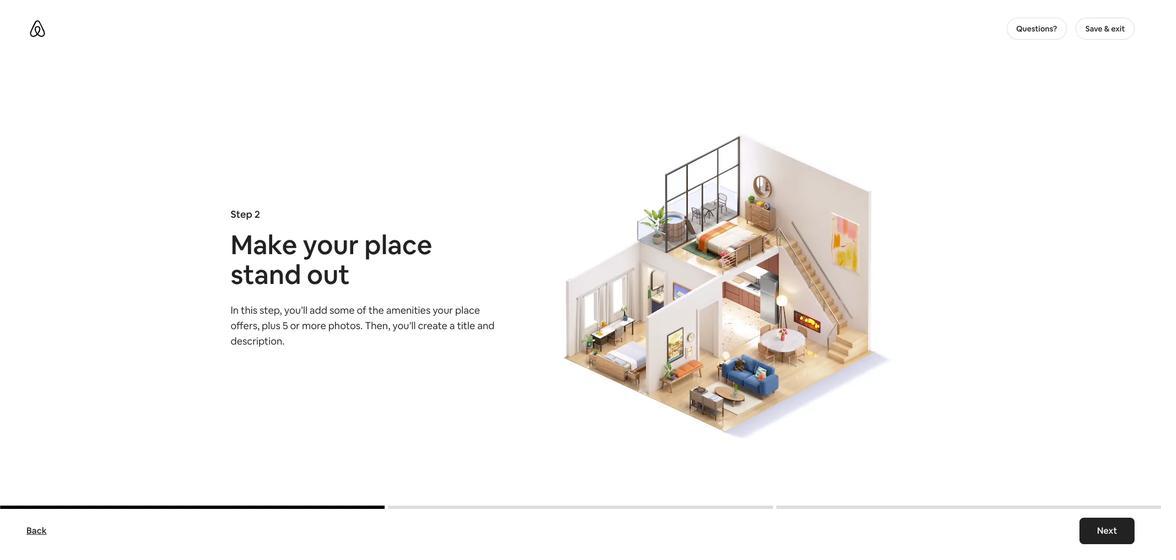 Task type: describe. For each thing, give the bounding box(es) containing it.
2
[[255, 208, 260, 220]]

&
[[1105, 24, 1110, 34]]

or
[[290, 319, 300, 332]]

exit
[[1112, 24, 1126, 34]]

description.
[[231, 334, 285, 347]]

step 2
[[231, 208, 260, 220]]

and
[[478, 319, 495, 332]]

save & exit button
[[1076, 18, 1135, 40]]

back
[[26, 525, 47, 536]]

the
[[369, 304, 384, 316]]

this
[[241, 304, 257, 316]]

1 horizontal spatial you'll
[[393, 319, 416, 332]]

questions? button
[[1007, 18, 1068, 40]]

step
[[231, 208, 252, 220]]

some
[[330, 304, 355, 316]]

back button
[[21, 520, 52, 542]]

stand out
[[231, 257, 350, 291]]

save
[[1086, 24, 1103, 34]]

place inside make your place stand out
[[365, 227, 432, 262]]



Task type: vqa. For each thing, say whether or not it's contained in the screenshot.
leftmost "Super"
no



Task type: locate. For each thing, give the bounding box(es) containing it.
more
[[302, 319, 326, 332]]

0 horizontal spatial you'll
[[284, 304, 308, 316]]

step,
[[260, 304, 282, 316]]

make your place stand out
[[231, 227, 432, 291]]

1 vertical spatial you'll
[[393, 319, 416, 332]]

1 vertical spatial your
[[433, 304, 453, 316]]

you'll down amenities
[[393, 319, 416, 332]]

offers,
[[231, 319, 260, 332]]

place
[[365, 227, 432, 262], [455, 304, 480, 316]]

next
[[1098, 525, 1118, 536]]

in this step, you'll add some of the amenities your place offers, plus 5 or more photos. then, you'll create a title and description.
[[231, 304, 495, 347]]

0 horizontal spatial your
[[303, 227, 359, 262]]

next button
[[1080, 518, 1135, 544]]

0 vertical spatial your
[[303, 227, 359, 262]]

title
[[457, 319, 475, 332]]

1 horizontal spatial place
[[455, 304, 480, 316]]

save & exit
[[1086, 24, 1126, 34]]

questions?
[[1017, 24, 1058, 34]]

0 vertical spatial you'll
[[284, 304, 308, 316]]

a
[[450, 319, 455, 332]]

you'll up "or"
[[284, 304, 308, 316]]

add
[[310, 304, 327, 316]]

of
[[357, 304, 367, 316]]

create
[[418, 319, 448, 332]]

your inside in this step, you'll add some of the amenities your place offers, plus 5 or more photos. then, you'll create a title and description.
[[433, 304, 453, 316]]

1 horizontal spatial your
[[433, 304, 453, 316]]

1 vertical spatial place
[[455, 304, 480, 316]]

your
[[303, 227, 359, 262], [433, 304, 453, 316]]

photos.
[[328, 319, 363, 332]]

you'll
[[284, 304, 308, 316], [393, 319, 416, 332]]

then,
[[365, 319, 391, 332]]

your inside make your place stand out
[[303, 227, 359, 262]]

make
[[231, 227, 297, 262]]

place inside in this step, you'll add some of the amenities your place offers, plus 5 or more photos. then, you'll create a title and description.
[[455, 304, 480, 316]]

0 vertical spatial place
[[365, 227, 432, 262]]

amenities
[[386, 304, 431, 316]]

plus
[[262, 319, 280, 332]]

5
[[283, 319, 288, 332]]

0 horizontal spatial place
[[365, 227, 432, 262]]

in
[[231, 304, 239, 316]]



